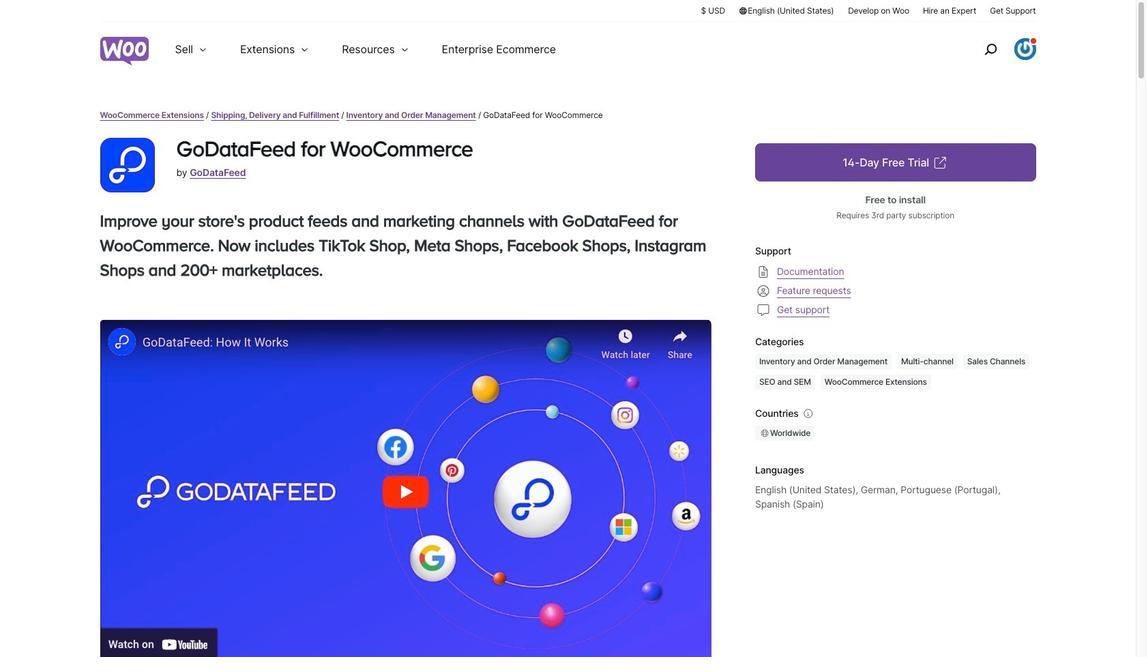 Task type: describe. For each thing, give the bounding box(es) containing it.
circle info image
[[801, 407, 815, 421]]

file lines image
[[755, 263, 772, 280]]

message image
[[755, 302, 772, 318]]

external link image
[[932, 154, 949, 171]]

breadcrumb element
[[100, 109, 1036, 121]]

product icon image
[[100, 138, 155, 192]]

search image
[[979, 38, 1001, 60]]

service navigation menu element
[[955, 27, 1036, 71]]



Task type: locate. For each thing, give the bounding box(es) containing it.
globe image
[[759, 428, 770, 439]]

open account menu image
[[1014, 38, 1036, 60]]

circle user image
[[755, 282, 772, 299]]



Task type: vqa. For each thing, say whether or not it's contained in the screenshot.
"Sweet" to the bottom
no



